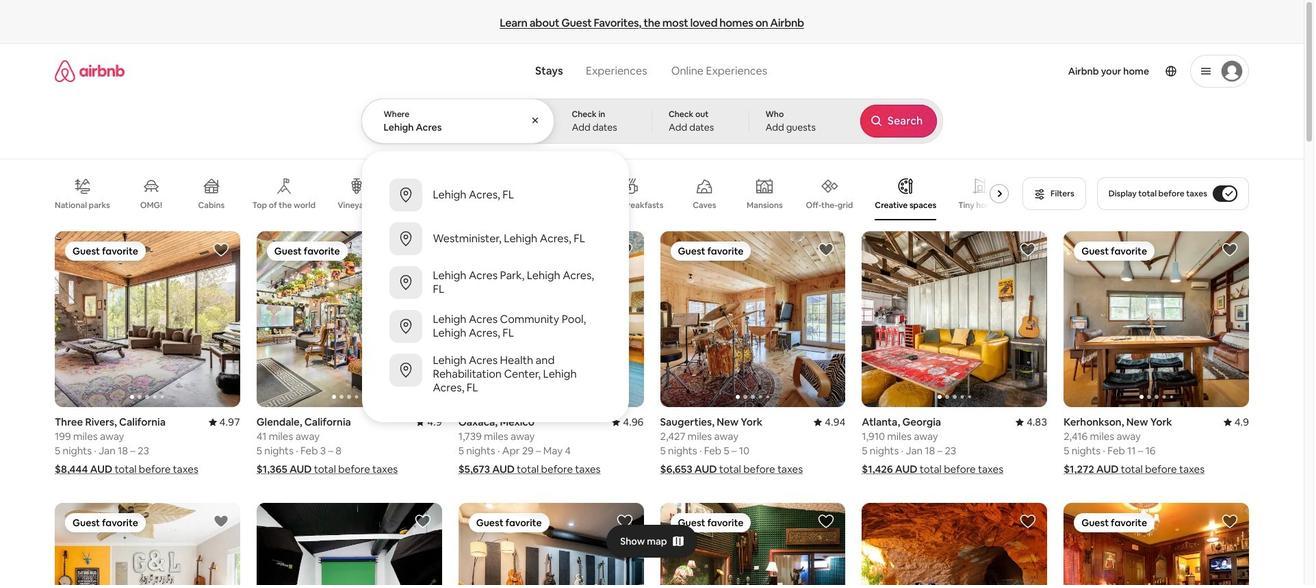 Task type: locate. For each thing, give the bounding box(es) containing it.
1 4.9 out of 5 average rating image from the left
[[417, 416, 442, 429]]

4.9 out of 5 average rating image
[[417, 416, 442, 429], [1224, 416, 1250, 429]]

0 horizontal spatial 4.9 out of 5 average rating image
[[417, 416, 442, 429]]

profile element
[[789, 44, 1250, 99]]

4.83 out of 5 average rating image
[[1016, 416, 1048, 429]]

add to wishlist: atlanta, georgia image
[[1020, 242, 1037, 258]]

3 option from the top
[[362, 261, 629, 305]]

5 option from the top
[[362, 349, 629, 401]]

add to wishlist: oaxaca, mexico image
[[617, 242, 633, 258]]

4.9 out of 5 average rating image for add to wishlist: glendale, california icon
[[417, 416, 442, 429]]

add to wishlist: three rivers, california image
[[213, 242, 229, 258]]

1 horizontal spatial 4.9 out of 5 average rating image
[[1224, 416, 1250, 429]]

what can we help you find? tab list
[[524, 56, 659, 86]]

add to wishlist: kerhonkson, new york image
[[1222, 242, 1239, 258]]

None search field
[[361, 44, 943, 422]]

2 4.9 out of 5 average rating image from the left
[[1224, 416, 1250, 429]]

option
[[362, 173, 629, 217], [362, 217, 629, 261], [362, 261, 629, 305], [362, 305, 629, 349], [362, 349, 629, 401]]

group
[[55, 167, 1015, 220], [55, 231, 240, 408], [257, 231, 442, 408], [459, 231, 644, 408], [660, 231, 846, 408], [862, 231, 1233, 408], [1064, 231, 1250, 408], [55, 503, 240, 585], [257, 503, 442, 585], [459, 503, 644, 585], [660, 503, 846, 585], [862, 503, 1048, 585], [1064, 503, 1250, 585]]

4.9 out of 5 average rating image for the add to wishlist: kerhonkson, new york icon
[[1224, 416, 1250, 429]]

add to wishlist: la mesa, california image
[[213, 514, 229, 530]]

add to wishlist: covington, georgia image
[[1222, 514, 1239, 530]]

tab panel
[[361, 99, 943, 422]]

Search destinations search field
[[384, 121, 533, 134]]

search suggestions list box
[[362, 162, 629, 412]]

add to wishlist: saugerties, new york image
[[818, 242, 835, 258]]



Task type: describe. For each thing, give the bounding box(es) containing it.
4 option from the top
[[362, 305, 629, 349]]

2 option from the top
[[362, 217, 629, 261]]

4.94 out of 5 average rating image
[[814, 416, 846, 429]]

4.96 out of 5 average rating image
[[612, 416, 644, 429]]

add to wishlist: franklin, tennessee image
[[415, 514, 431, 530]]

4.97 out of 5 average rating image
[[209, 416, 240, 429]]

1 option from the top
[[362, 173, 629, 217]]

add to wishlist: nashville, tennessee image
[[617, 514, 633, 530]]

add to wishlist: boulder, utah image
[[1020, 514, 1037, 530]]

add to wishlist: redwood valley, california image
[[818, 514, 835, 530]]

add to wishlist: glendale, california image
[[415, 242, 431, 258]]



Task type: vqa. For each thing, say whether or not it's contained in the screenshot.
second option from the top
yes



